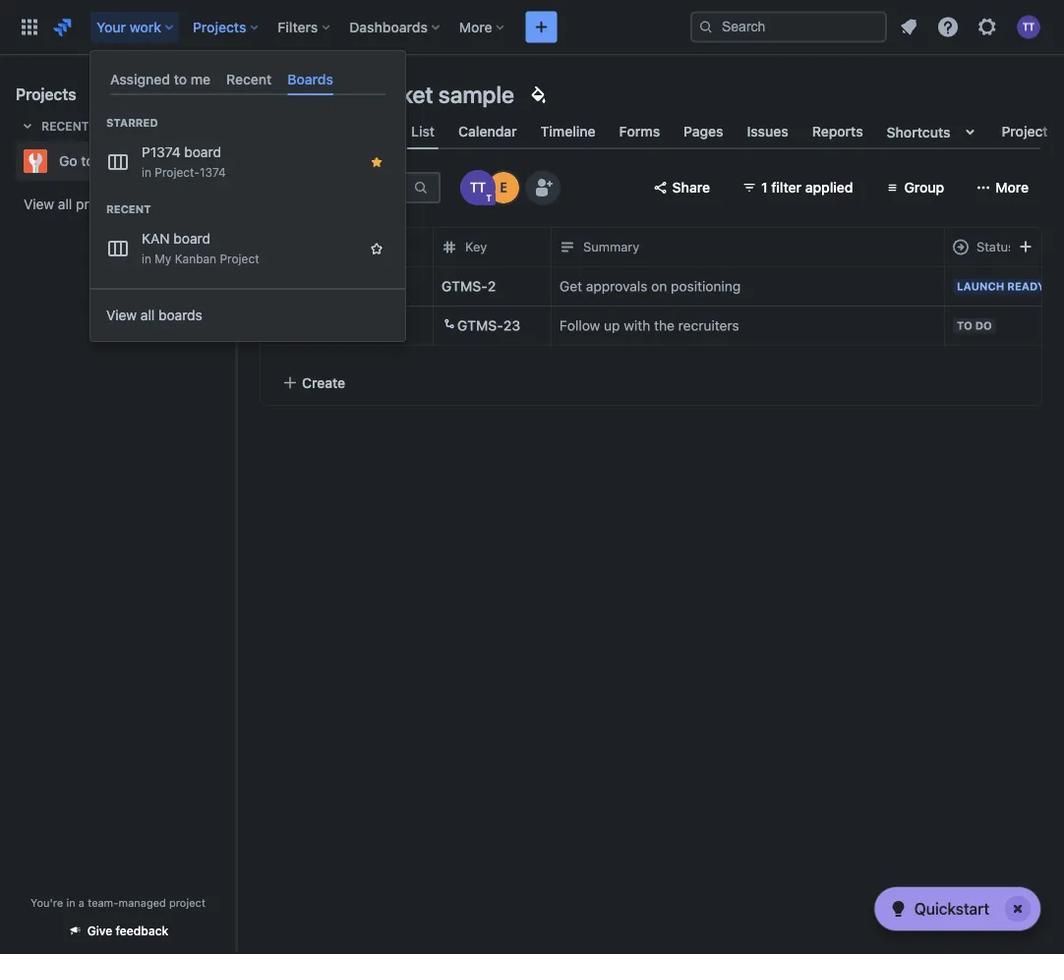 Task type: locate. For each thing, give the bounding box(es) containing it.
summary
[[583, 240, 639, 254]]

add people image
[[531, 176, 555, 200]]

go
[[299, 81, 329, 108], [59, 153, 77, 169]]

go to market sample
[[299, 81, 514, 108], [59, 153, 194, 169]]

forms link
[[615, 114, 664, 149]]

0 horizontal spatial recent
[[41, 119, 89, 133]]

get
[[560, 278, 582, 295]]

view inside "link"
[[24, 196, 54, 212]]

0 vertical spatial board
[[184, 144, 221, 161]]

type
[[360, 240, 389, 254]]

share button
[[641, 172, 722, 204]]

project se
[[1002, 123, 1064, 140]]

1 vertical spatial recent
[[41, 119, 89, 133]]

board inside the kan board in my kanban project
[[173, 231, 210, 247]]

gtms-
[[442, 278, 488, 295], [457, 318, 503, 334]]

dismiss quickstart image
[[1002, 894, 1034, 925]]

go to market sample up list
[[299, 81, 514, 108]]

to up view all projects
[[81, 153, 94, 169]]

project
[[169, 897, 205, 910]]

list
[[411, 123, 435, 139]]

projects
[[76, 196, 127, 212]]

1 horizontal spatial project
[[1002, 123, 1048, 140]]

go to market sample link
[[16, 142, 212, 181]]

1 vertical spatial market
[[98, 153, 143, 169]]

1 horizontal spatial more
[[996, 179, 1029, 196]]

go up view all projects
[[59, 153, 77, 169]]

settings image
[[976, 15, 999, 39]]

23
[[503, 318, 520, 334]]

1 horizontal spatial projects
[[193, 19, 246, 35]]

follow up with the recruiters
[[560, 318, 739, 334]]

primary element
[[12, 0, 690, 55]]

boards
[[158, 308, 202, 324]]

board inside p1374 board in project-1374
[[184, 144, 221, 161]]

recent up kan
[[106, 203, 151, 216]]

1 horizontal spatial sample
[[438, 81, 514, 108]]

view left projects
[[24, 196, 54, 212]]

1 vertical spatial cell
[[261, 307, 325, 345]]

0 vertical spatial more
[[459, 19, 492, 35]]

eloisefrancis23 image
[[488, 172, 519, 204]]

0 horizontal spatial sample
[[147, 153, 194, 169]]

my
[[155, 252, 171, 266]]

project left se
[[1002, 123, 1048, 140]]

row
[[261, 227, 1064, 268], [261, 267, 1064, 307], [261, 306, 1064, 346]]

0 vertical spatial view
[[24, 196, 54, 212]]

search image
[[698, 19, 714, 35]]

more down project se link
[[996, 179, 1029, 196]]

view all boards link
[[90, 296, 405, 336]]

Search list text field
[[262, 174, 411, 202]]

give feedback
[[87, 925, 168, 939]]

starred
[[106, 117, 158, 130]]

2 vertical spatial in
[[66, 897, 75, 910]]

cell down the search list text box
[[261, 228, 325, 267]]

more
[[459, 19, 492, 35], [996, 179, 1029, 196]]

jira image
[[51, 15, 75, 39]]

1 horizontal spatial to
[[174, 71, 187, 87]]

go to market sample down starred
[[59, 153, 194, 169]]

you're in a team-managed project
[[31, 897, 205, 910]]

key
[[465, 240, 487, 254]]

go down filters popup button
[[299, 81, 329, 108]]

1 vertical spatial tab list
[[248, 114, 1064, 149]]

1 vertical spatial in
[[142, 252, 151, 266]]

row up on
[[261, 227, 1064, 268]]

sample left 1374
[[147, 153, 194, 169]]

project right the kanban
[[220, 252, 259, 266]]

market up list
[[360, 81, 433, 108]]

to do
[[957, 320, 992, 332]]

project
[[1002, 123, 1048, 140], [220, 252, 259, 266]]

dashboards button
[[344, 11, 447, 43]]

1 row from the top
[[261, 227, 1064, 268]]

create
[[302, 375, 345, 391]]

1 vertical spatial sample
[[147, 153, 194, 169]]

recruiters
[[678, 318, 739, 334]]

0 horizontal spatial project
[[220, 252, 259, 266]]

gtms- inside gtms-23 link
[[457, 318, 503, 334]]

in
[[142, 165, 151, 179], [142, 252, 151, 266], [66, 897, 75, 910]]

board
[[184, 144, 221, 161], [173, 231, 210, 247]]

star p1374 board image
[[369, 155, 385, 170]]

board up the kanban
[[173, 231, 210, 247]]

to right the boards at top left
[[334, 81, 355, 108]]

to
[[174, 71, 187, 87], [334, 81, 355, 108], [81, 153, 94, 169]]

2 horizontal spatial recent
[[226, 71, 272, 87]]

1 vertical spatial gtms-
[[457, 318, 503, 334]]

cell up create
[[261, 307, 325, 345]]

0 vertical spatial all
[[58, 196, 72, 212]]

do
[[975, 320, 992, 332]]

0 horizontal spatial market
[[98, 153, 143, 169]]

1374
[[200, 165, 226, 179]]

0 horizontal spatial go to market sample
[[59, 153, 194, 169]]

positioning
[[671, 278, 741, 295]]

row containing gtms-2
[[261, 267, 1064, 307]]

0 horizontal spatial projects
[[16, 85, 76, 104]]

project inside the kan board in my kanban project
[[220, 252, 259, 266]]

all
[[58, 196, 72, 212], [141, 308, 155, 324]]

1 horizontal spatial market
[[360, 81, 433, 108]]

market
[[360, 81, 433, 108], [98, 153, 143, 169]]

gtms-2 link
[[442, 277, 496, 297]]

table containing gtms-2
[[261, 227, 1064, 361]]

1 vertical spatial project
[[220, 252, 259, 266]]

1 horizontal spatial view
[[106, 308, 137, 324]]

0 horizontal spatial all
[[58, 196, 72, 212]]

p1374
[[142, 144, 181, 161]]

to
[[957, 320, 972, 332]]

more left create icon
[[459, 19, 492, 35]]

sample up "calendar"
[[438, 81, 514, 108]]

on
[[651, 278, 667, 295]]

1 horizontal spatial recent
[[106, 203, 151, 216]]

gtms- down gtms-2 link
[[457, 318, 503, 334]]

1 vertical spatial all
[[141, 308, 155, 324]]

in left a in the bottom left of the page
[[66, 897, 75, 910]]

banner
[[0, 0, 1064, 55]]

all inside "link"
[[58, 196, 72, 212]]

tab list down projects popup button on the top left of the page
[[102, 63, 393, 96]]

0 horizontal spatial view
[[24, 196, 54, 212]]

1 vertical spatial board
[[173, 231, 210, 247]]

recent inside tab list
[[226, 71, 272, 87]]

in down p1374
[[142, 165, 151, 179]]

sample
[[438, 81, 514, 108], [147, 153, 194, 169]]

ready
[[1007, 280, 1045, 293]]

in inside the kan board in my kanban project
[[142, 252, 151, 266]]

more inside button
[[996, 179, 1029, 196]]

timeline link
[[537, 114, 600, 149]]

recent
[[226, 71, 272, 87], [41, 119, 89, 133], [106, 203, 151, 216]]

feedback
[[116, 925, 168, 939]]

0 vertical spatial in
[[142, 165, 151, 179]]

filter
[[771, 179, 802, 196]]

me
[[191, 71, 211, 87]]

kan board in my kanban project
[[142, 231, 259, 266]]

0 vertical spatial projects
[[193, 19, 246, 35]]

issues link
[[743, 114, 792, 149]]

1 vertical spatial more
[[996, 179, 1029, 196]]

0 vertical spatial gtms-
[[442, 278, 488, 295]]

more button
[[964, 172, 1041, 204]]

quickstart
[[914, 900, 989, 919]]

status
[[977, 240, 1015, 254]]

1 vertical spatial projects
[[16, 85, 76, 104]]

2 row from the top
[[261, 267, 1064, 307]]

1 horizontal spatial go
[[299, 81, 329, 108]]

to left me
[[174, 71, 187, 87]]

all left projects
[[58, 196, 72, 212]]

market inside go to market sample link
[[98, 153, 143, 169]]

0 horizontal spatial more
[[459, 19, 492, 35]]

cell
[[261, 228, 325, 267], [261, 307, 325, 345]]

notifications image
[[897, 15, 921, 39]]

view left boards
[[106, 308, 137, 324]]

all for boards
[[141, 308, 155, 324]]

0 vertical spatial project
[[1002, 123, 1048, 140]]

0 vertical spatial recent
[[226, 71, 272, 87]]

recent right collapse recent projects icon
[[41, 119, 89, 133]]

appswitcher icon image
[[18, 15, 41, 39]]

kanban
[[175, 252, 216, 266]]

share
[[672, 179, 710, 196]]

projects up collapse recent projects icon
[[16, 85, 76, 104]]

projects up me
[[193, 19, 246, 35]]

go to market sample inside go to market sample link
[[59, 153, 194, 169]]

0 vertical spatial tab list
[[102, 63, 393, 96]]

0 horizontal spatial go
[[59, 153, 77, 169]]

filters button
[[272, 11, 338, 43]]

banner containing your work
[[0, 0, 1064, 55]]

1 vertical spatial go to market sample
[[59, 153, 194, 169]]

view
[[24, 196, 54, 212], [106, 308, 137, 324]]

task image
[[360, 279, 376, 295]]

0 vertical spatial go to market sample
[[299, 81, 514, 108]]

1 horizontal spatial go to market sample
[[299, 81, 514, 108]]

1 horizontal spatial all
[[141, 308, 155, 324]]

in for kan board
[[142, 252, 151, 266]]

market down starred
[[98, 153, 143, 169]]

row up the
[[261, 267, 1064, 307]]

tab list
[[102, 63, 393, 96], [248, 114, 1064, 149]]

se
[[1052, 123, 1064, 140]]

terry turtle image
[[462, 172, 494, 204]]

0 vertical spatial market
[[360, 81, 433, 108]]

star kan board image
[[369, 241, 385, 257]]

0 horizontal spatial to
[[81, 153, 94, 169]]

gtms- inside gtms-2 link
[[442, 278, 488, 295]]

tab list containing assigned to me
[[102, 63, 393, 96]]

set background color image
[[526, 83, 550, 106]]

recent right me
[[226, 71, 272, 87]]

in inside p1374 board in project-1374
[[142, 165, 151, 179]]

tab list up share dropdown button
[[248, 114, 1064, 149]]

all left boards
[[141, 308, 155, 324]]

table
[[261, 227, 1064, 361]]

up
[[604, 318, 620, 334]]

project-
[[155, 165, 200, 179]]

3 row from the top
[[261, 306, 1064, 346]]

row down on
[[261, 306, 1064, 346]]

shortcuts button
[[883, 114, 986, 149]]

1 cell from the top
[[261, 228, 325, 267]]

0 vertical spatial cell
[[261, 228, 325, 267]]

0 vertical spatial sample
[[438, 81, 514, 108]]

board up 1374
[[184, 144, 221, 161]]

tab list containing list
[[248, 114, 1064, 149]]

view for view all projects
[[24, 196, 54, 212]]

quickstart button
[[875, 888, 1041, 931]]

gtms- down key
[[442, 278, 488, 295]]

1 vertical spatial view
[[106, 308, 137, 324]]

in left my at the top left of page
[[142, 252, 151, 266]]



Task type: vqa. For each thing, say whether or not it's contained in the screenshot.
"quickly" on the left top of page
no



Task type: describe. For each thing, give the bounding box(es) containing it.
boards
[[288, 71, 333, 87]]

in for p1374 board
[[142, 165, 151, 179]]

row containing type
[[261, 227, 1064, 268]]

a
[[79, 897, 85, 910]]

more inside popup button
[[459, 19, 492, 35]]

your profile and settings image
[[1017, 15, 1041, 39]]

check image
[[887, 898, 910, 922]]

pages
[[684, 123, 723, 140]]

managed
[[118, 897, 166, 910]]

forms
[[619, 123, 660, 140]]

give
[[87, 925, 112, 939]]

the
[[654, 318, 675, 334]]

applied
[[805, 179, 853, 196]]

2 horizontal spatial to
[[334, 81, 355, 108]]

give feedback button
[[56, 916, 180, 948]]

gtms-23
[[457, 318, 520, 334]]

follow
[[560, 318, 600, 334]]

launch
[[957, 280, 1005, 293]]

view all projects link
[[16, 187, 220, 222]]

collapse recent projects image
[[16, 114, 39, 138]]

issues
[[747, 123, 789, 140]]

get approvals on positioning
[[560, 278, 741, 295]]

your work
[[96, 19, 161, 35]]

projects button
[[187, 11, 266, 43]]

group button
[[873, 172, 956, 204]]

you're
[[31, 897, 63, 910]]

pages link
[[680, 114, 727, 149]]

calendar link
[[455, 114, 521, 149]]

launch ready
[[957, 280, 1045, 293]]

projects inside projects popup button
[[193, 19, 246, 35]]

work
[[130, 19, 161, 35]]

timeline
[[541, 123, 596, 140]]

2 vertical spatial recent
[[106, 203, 151, 216]]

1 filter applied
[[761, 179, 853, 196]]

p1374 board in project-1374
[[142, 144, 226, 179]]

jira image
[[51, 15, 75, 39]]

gtms-2
[[442, 278, 496, 295]]

gtms- for 23
[[457, 318, 503, 334]]

shortcuts
[[887, 124, 951, 140]]

assigned to me
[[110, 71, 211, 87]]

group
[[904, 179, 944, 196]]

board for kan board
[[173, 231, 210, 247]]

help image
[[936, 15, 960, 39]]

0 vertical spatial go
[[299, 81, 329, 108]]

Search field
[[690, 11, 887, 43]]

all for projects
[[58, 196, 72, 212]]

assigned
[[110, 71, 170, 87]]

1 vertical spatial go
[[59, 153, 77, 169]]

1
[[761, 179, 768, 196]]

reports
[[812, 123, 863, 140]]

approvals
[[586, 278, 648, 295]]

team-
[[88, 897, 118, 910]]

view for view all boards
[[106, 308, 137, 324]]

gtms-23 link
[[457, 316, 520, 336]]

project se link
[[998, 114, 1064, 149]]

gtms- for 2
[[442, 278, 488, 295]]

create button
[[261, 361, 1042, 405]]

row containing gtms-23
[[261, 306, 1064, 346]]

more button
[[453, 11, 512, 43]]

view all boards
[[106, 308, 202, 324]]

calendar
[[458, 123, 517, 140]]

filters
[[278, 19, 318, 35]]

2 cell from the top
[[261, 307, 325, 345]]

your work button
[[90, 11, 181, 43]]

dashboards
[[349, 19, 428, 35]]

kan
[[142, 231, 170, 247]]

create image
[[530, 15, 553, 39]]

your
[[96, 19, 126, 35]]

with
[[624, 318, 650, 334]]

board for p1374 board
[[184, 144, 221, 161]]

1 filter applied button
[[730, 172, 865, 204]]

reports link
[[808, 114, 867, 149]]

2
[[488, 278, 496, 295]]

view all projects
[[24, 196, 127, 212]]



